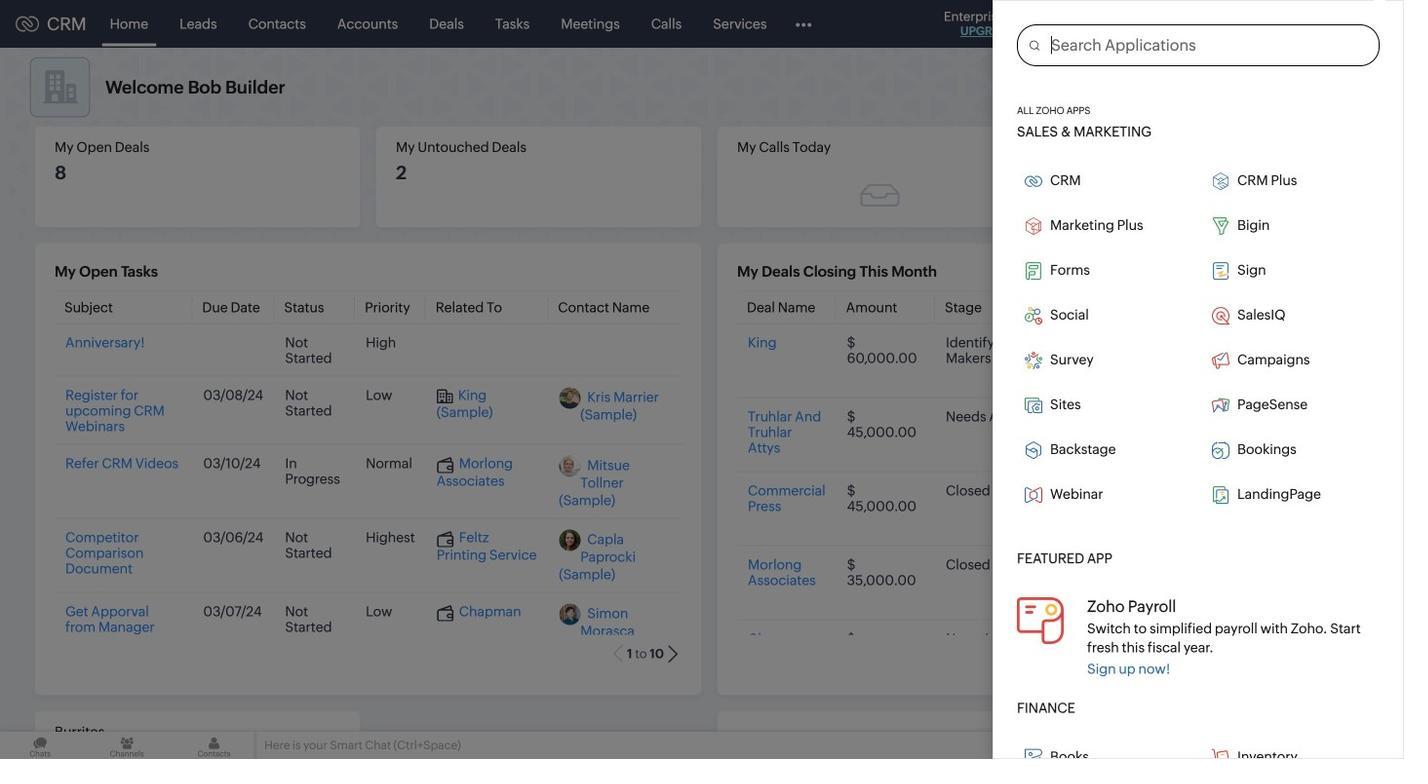 Task type: locate. For each thing, give the bounding box(es) containing it.
search element
[[1109, 0, 1149, 48]]

profile image
[[1317, 8, 1348, 40]]

create menu element
[[1061, 0, 1109, 47]]

signals image
[[1161, 16, 1175, 32]]

search image
[[1121, 16, 1138, 32]]

contacts image
[[174, 733, 254, 760]]



Task type: vqa. For each thing, say whether or not it's contained in the screenshot.
LOGO
yes



Task type: describe. For each thing, give the bounding box(es) containing it.
calendar image
[[1198, 16, 1215, 32]]

signals element
[[1149, 0, 1186, 48]]

zoho payroll image
[[1018, 598, 1064, 645]]

profile element
[[1305, 0, 1360, 47]]

Search Applications text field
[[1040, 25, 1379, 65]]

channels image
[[87, 733, 167, 760]]

chats image
[[0, 733, 80, 760]]

logo image
[[16, 16, 39, 32]]

create menu image
[[1073, 12, 1098, 36]]



